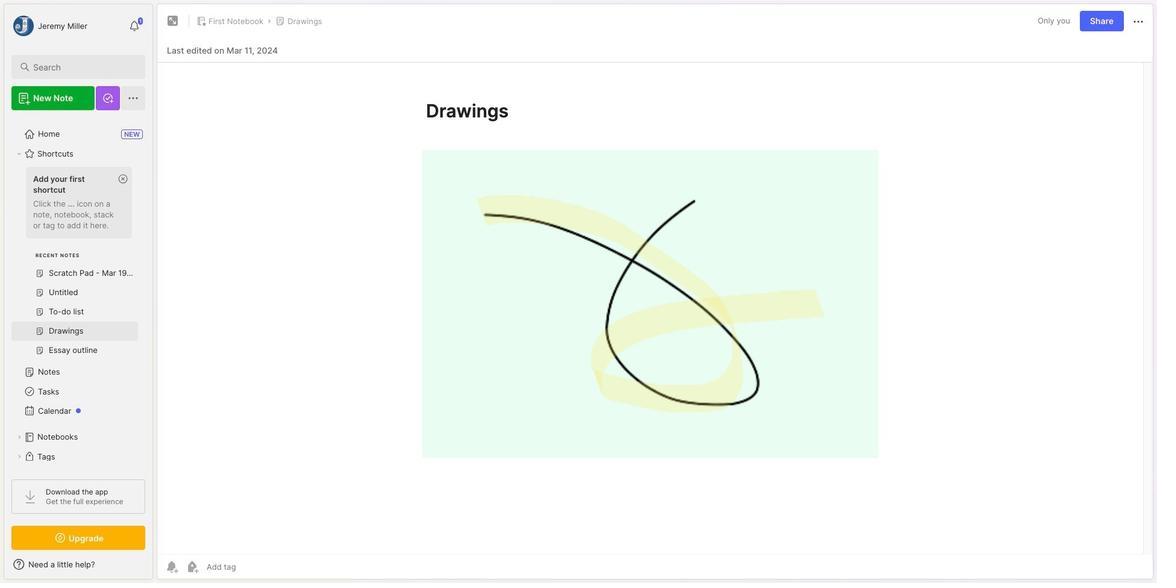 Task type: locate. For each thing, give the bounding box(es) containing it.
None search field
[[33, 60, 134, 74]]

note window element
[[157, 4, 1154, 583]]

expand notebooks image
[[16, 434, 23, 441]]

group
[[11, 163, 138, 368]]

click to collapse image
[[152, 561, 161, 576]]

Search text field
[[33, 62, 134, 73]]

expand tags image
[[16, 453, 23, 461]]

Account field
[[11, 14, 87, 38]]

tree
[[4, 118, 153, 513]]

add tag image
[[185, 560, 200, 575]]

Note Editor text field
[[157, 62, 1154, 555]]

add a reminder image
[[165, 560, 179, 575]]



Task type: describe. For each thing, give the bounding box(es) containing it.
expand note image
[[166, 14, 180, 28]]

more actions image
[[1132, 14, 1146, 29]]

none search field inside main element
[[33, 60, 134, 74]]

Add tag field
[[206, 562, 297, 573]]

main element
[[0, 0, 157, 584]]

group inside tree
[[11, 163, 138, 368]]

tree inside main element
[[4, 118, 153, 513]]

More actions field
[[1132, 13, 1146, 29]]

WHAT'S NEW field
[[4, 555, 153, 575]]



Task type: vqa. For each thing, say whether or not it's contained in the screenshot.
WHAT'S NEW field
yes



